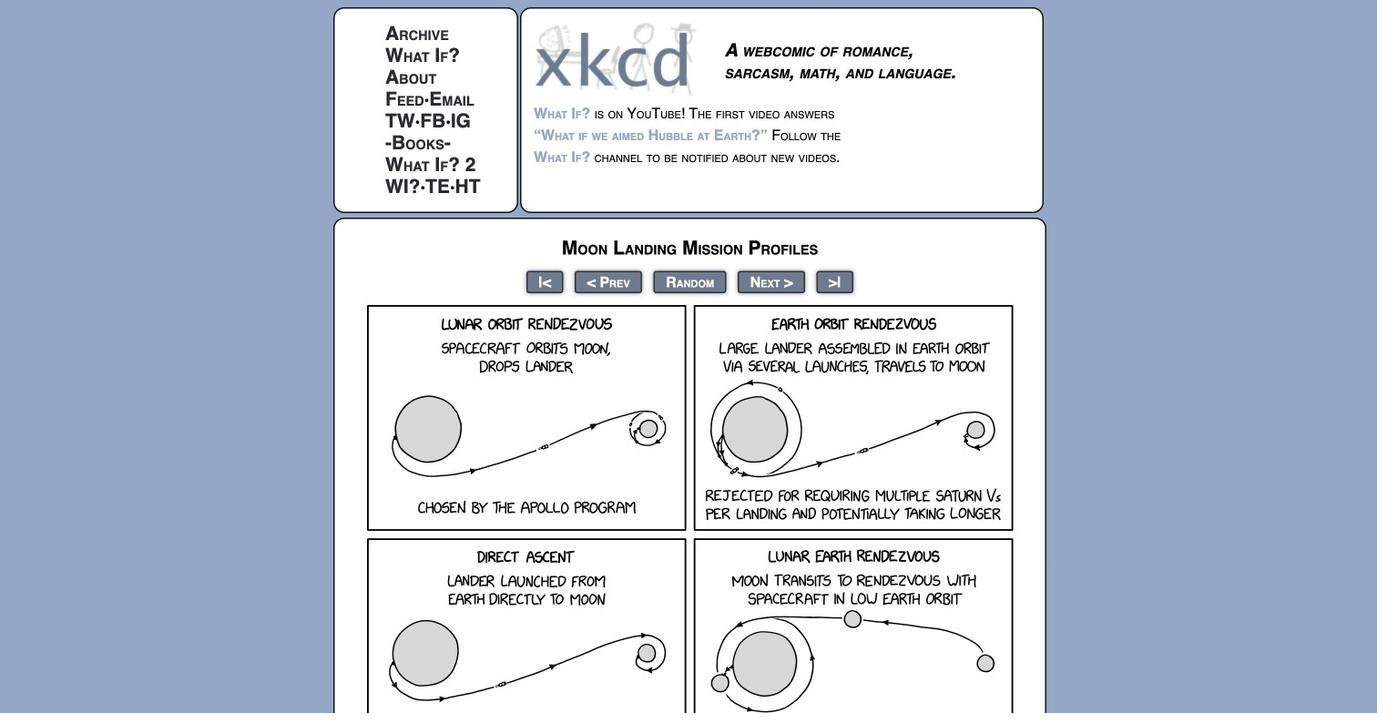 Task type: locate. For each thing, give the bounding box(es) containing it.
moon landing mission profiles image
[[367, 305, 1013, 713]]

xkcd.com logo image
[[534, 21, 702, 97]]



Task type: vqa. For each thing, say whether or not it's contained in the screenshot.
Selected Comics image
no



